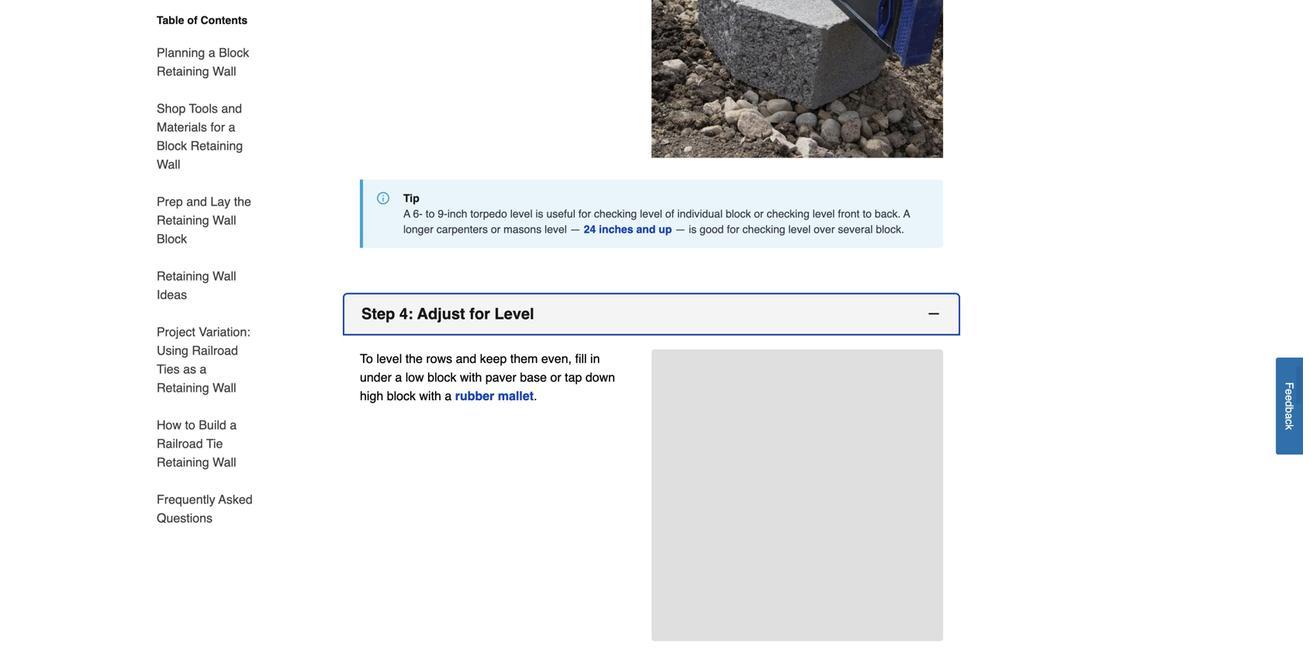 Task type: describe. For each thing, give the bounding box(es) containing it.
— inside "a 6- to 9-inch torpedo level is useful for checking level of individual block or checking level front to back. a longer carpenters or masons level —"
[[570, 223, 581, 235]]

rubber mallet .
[[455, 389, 537, 403]]

over
[[814, 223, 835, 235]]

f e e d b a c k button
[[1277, 358, 1304, 455]]

using
[[157, 343, 189, 358]]

them
[[511, 351, 538, 366]]

a left the rubber
[[445, 389, 452, 403]]

even,
[[542, 351, 572, 366]]

project variation: using railroad ties as a retaining wall link
[[157, 314, 255, 407]]

railroad inside project variation: using railroad ties as a retaining wall
[[192, 343, 238, 358]]

tip
[[404, 192, 420, 204]]

frequently
[[157, 492, 215, 507]]

and inside shop tools and materials for a block retaining wall
[[221, 101, 242, 116]]

retaining wall ideas link
[[157, 258, 255, 314]]

low
[[406, 370, 424, 384]]

mallet
[[498, 389, 534, 403]]

how to build a railroad tie retaining wall
[[157, 418, 237, 470]]

paver
[[486, 370, 517, 384]]

1 vertical spatial is
[[689, 223, 697, 235]]

and left the up
[[637, 223, 656, 235]]

2 horizontal spatial to
[[863, 207, 872, 220]]

build
[[199, 418, 226, 432]]

a left low
[[395, 370, 402, 384]]

to inside how to build a railroad tie retaining wall
[[185, 418, 195, 432]]

ties
[[157, 362, 180, 376]]

retaining inside shop tools and materials for a block retaining wall
[[191, 139, 243, 153]]

of inside table of contents element
[[187, 14, 198, 26]]

info image
[[377, 192, 390, 204]]

b
[[1284, 407, 1296, 413]]

retaining inside retaining wall ideas
[[157, 269, 209, 283]]

useful
[[547, 207, 576, 220]]

adjust
[[417, 305, 465, 323]]

level
[[495, 305, 534, 323]]

planning a block retaining wall
[[157, 45, 249, 78]]

1 horizontal spatial to
[[426, 207, 435, 220]]

9-
[[438, 207, 448, 220]]

several
[[838, 223, 873, 235]]

longer
[[404, 223, 434, 235]]

wall inside prep and lay the retaining wall block
[[213, 213, 236, 227]]

materials
[[157, 120, 207, 134]]

project variation: using railroad ties as a retaining wall
[[157, 325, 250, 395]]

asked
[[219, 492, 253, 507]]

level inside to level the rows and keep them even, fill in under a low block with paver base or tap down high block with a
[[377, 351, 402, 366]]

or inside to level the rows and keep them even, fill in under a low block with paver base or tap down high block with a
[[551, 370, 562, 384]]

tools
[[189, 101, 218, 116]]

in
[[591, 351, 600, 366]]

frequently asked questions link
[[157, 481, 255, 528]]

0 horizontal spatial or
[[491, 223, 501, 235]]

for inside button
[[470, 305, 490, 323]]

how
[[157, 418, 182, 432]]

step 4: adjust for level
[[362, 305, 534, 323]]

a long level placed across several blocks in a course of wall block. image
[[652, 0, 944, 158]]

step 4: adjust for level button
[[345, 294, 959, 334]]

24 inches and up — is good for checking level over several block.
[[584, 223, 905, 235]]

down
[[586, 370, 615, 384]]

good
[[700, 223, 724, 235]]

24
[[584, 223, 596, 235]]

questions
[[157, 511, 213, 525]]

lay
[[211, 194, 231, 209]]

checking up 24 inches and up — is good for checking level over several block.
[[767, 207, 810, 220]]

1 horizontal spatial with
[[460, 370, 482, 384]]

project
[[157, 325, 195, 339]]

to
[[360, 351, 373, 366]]

back.
[[875, 207, 901, 220]]

wall inside project variation: using railroad ties as a retaining wall
[[213, 381, 236, 395]]

and inside prep and lay the retaining wall block
[[186, 194, 207, 209]]

individual
[[678, 207, 723, 220]]

base
[[520, 370, 547, 384]]

0 horizontal spatial block
[[387, 389, 416, 403]]

rubber
[[455, 389, 495, 403]]

1 e from the top
[[1284, 389, 1296, 395]]

tie
[[206, 437, 223, 451]]

inch
[[448, 207, 468, 220]]

inches
[[599, 223, 634, 235]]

contents
[[201, 14, 248, 26]]

and inside to level the rows and keep them even, fill in under a low block with paver base or tap down high block with a
[[456, 351, 477, 366]]

shop tools and materials for a block retaining wall
[[157, 101, 243, 172]]



Task type: locate. For each thing, give the bounding box(es) containing it.
block
[[726, 207, 751, 220], [428, 370, 457, 384], [387, 389, 416, 403]]

is left useful
[[536, 207, 544, 220]]

for
[[211, 120, 225, 134], [579, 207, 591, 220], [727, 223, 740, 235], [470, 305, 490, 323]]

block inside planning a block retaining wall
[[219, 45, 249, 60]]

for inside "a 6- to 9-inch torpedo level is useful for checking level of individual block or checking level front to back. a longer carpenters or masons level —"
[[579, 207, 591, 220]]

railroad down how
[[157, 437, 203, 451]]

up
[[659, 223, 672, 235]]

shop
[[157, 101, 186, 116]]

1 vertical spatial with
[[419, 389, 442, 403]]

checking
[[594, 207, 637, 220], [767, 207, 810, 220], [743, 223, 786, 235]]

a right build
[[230, 418, 237, 432]]

2 vertical spatial block
[[387, 389, 416, 403]]

1 vertical spatial block
[[428, 370, 457, 384]]

1 vertical spatial or
[[491, 223, 501, 235]]

1 vertical spatial the
[[406, 351, 423, 366]]

high
[[360, 389, 384, 403]]

2 a from the left
[[904, 207, 911, 220]]

0 vertical spatial the
[[234, 194, 251, 209]]

level up over
[[813, 207, 835, 220]]

block for shop tools and materials for a block retaining wall
[[157, 139, 187, 153]]

rows
[[426, 351, 453, 366]]

railroad down variation:
[[192, 343, 238, 358]]

for left level
[[470, 305, 490, 323]]

block up 24 inches and up — is good for checking level over several block.
[[726, 207, 751, 220]]

0 vertical spatial block
[[726, 207, 751, 220]]

0 vertical spatial of
[[187, 14, 198, 26]]

wall up build
[[213, 381, 236, 395]]

with down low
[[419, 389, 442, 403]]

d
[[1284, 401, 1296, 407]]

a up the k
[[1284, 413, 1296, 419]]

prep and lay the retaining wall block
[[157, 194, 251, 246]]

for down tools at top left
[[211, 120, 225, 134]]

1 a from the left
[[404, 207, 410, 220]]

minus image
[[927, 306, 942, 321]]

0 horizontal spatial with
[[419, 389, 442, 403]]

level down useful
[[545, 223, 567, 235]]

block down materials
[[157, 139, 187, 153]]

.
[[534, 389, 537, 403]]

e up d
[[1284, 389, 1296, 395]]

e up b
[[1284, 395, 1296, 401]]

level right to
[[377, 351, 402, 366]]

checking up inches
[[594, 207, 637, 220]]

retaining inside project variation: using railroad ties as a retaining wall
[[157, 381, 209, 395]]

and
[[221, 101, 242, 116], [186, 194, 207, 209], [637, 223, 656, 235], [456, 351, 477, 366]]

the
[[234, 194, 251, 209], [406, 351, 423, 366]]

or
[[754, 207, 764, 220], [491, 223, 501, 235], [551, 370, 562, 384]]

retaining inside prep and lay the retaining wall block
[[157, 213, 209, 227]]

with up the rubber
[[460, 370, 482, 384]]

shop tools and materials for a block retaining wall link
[[157, 90, 255, 183]]

1 horizontal spatial block
[[428, 370, 457, 384]]

wall up tools at top left
[[213, 64, 236, 78]]

a inside button
[[1284, 413, 1296, 419]]

and left lay
[[186, 194, 207, 209]]

0 vertical spatial railroad
[[192, 343, 238, 358]]

frequently asked questions
[[157, 492, 253, 525]]

fill
[[575, 351, 587, 366]]

table of contents element
[[138, 12, 255, 528]]

a right back.
[[904, 207, 911, 220]]

1 horizontal spatial the
[[406, 351, 423, 366]]

retaining inside how to build a railroad tie retaining wall
[[157, 455, 209, 470]]

front
[[838, 207, 860, 220]]

or left tap
[[551, 370, 562, 384]]

how to build a railroad tie retaining wall link
[[157, 407, 255, 481]]

— right the up
[[675, 223, 686, 235]]

1 — from the left
[[570, 223, 581, 235]]

for up 24 on the left top of the page
[[579, 207, 591, 220]]

prep
[[157, 194, 183, 209]]

block inside prep and lay the retaining wall block
[[157, 232, 187, 246]]

2 vertical spatial block
[[157, 232, 187, 246]]

block
[[219, 45, 249, 60], [157, 139, 187, 153], [157, 232, 187, 246]]

is
[[536, 207, 544, 220], [689, 223, 697, 235]]

24 inches and up link
[[584, 223, 672, 235]]

a
[[404, 207, 410, 220], [904, 207, 911, 220]]

is down individual
[[689, 223, 697, 235]]

carpenters
[[437, 223, 488, 235]]

railroad
[[192, 343, 238, 358], [157, 437, 203, 451]]

planning
[[157, 45, 205, 60]]

1 horizontal spatial or
[[551, 370, 562, 384]]

2 — from the left
[[675, 223, 686, 235]]

torpedo
[[471, 207, 507, 220]]

and right tools at top left
[[221, 101, 242, 116]]

wall
[[213, 64, 236, 78], [157, 157, 180, 172], [213, 213, 236, 227], [213, 269, 236, 283], [213, 381, 236, 395], [213, 455, 236, 470]]

2 e from the top
[[1284, 395, 1296, 401]]

and right rows
[[456, 351, 477, 366]]

block down prep
[[157, 232, 187, 246]]

under
[[360, 370, 392, 384]]

— left 24 on the left top of the page
[[570, 223, 581, 235]]

of up the up
[[666, 207, 675, 220]]

0 horizontal spatial the
[[234, 194, 251, 209]]

f
[[1284, 383, 1296, 389]]

the up low
[[406, 351, 423, 366]]

a person placing gravel under a block to level it. image
[[652, 349, 944, 544]]

a inside shop tools and materials for a block retaining wall
[[229, 120, 235, 134]]

level up the up
[[640, 207, 663, 220]]

retaining down prep
[[157, 213, 209, 227]]

table of contents
[[157, 14, 248, 26]]

k
[[1284, 425, 1296, 430]]

0 vertical spatial block
[[219, 45, 249, 60]]

rubber mallet link
[[455, 389, 534, 403]]

to
[[426, 207, 435, 220], [863, 207, 872, 220], [185, 418, 195, 432]]

wall down tie in the bottom of the page
[[213, 455, 236, 470]]

or down torpedo
[[491, 223, 501, 235]]

wall inside planning a block retaining wall
[[213, 64, 236, 78]]

level left over
[[789, 223, 811, 235]]

the right lay
[[234, 194, 251, 209]]

retaining down planning at the top of the page
[[157, 64, 209, 78]]

table
[[157, 14, 184, 26]]

variation:
[[199, 325, 250, 339]]

a right materials
[[229, 120, 235, 134]]

retaining down the as
[[157, 381, 209, 395]]

retaining wall ideas
[[157, 269, 236, 302]]

6-
[[413, 207, 423, 220]]

0 horizontal spatial —
[[570, 223, 581, 235]]

prep and lay the retaining wall block link
[[157, 183, 255, 258]]

block.
[[876, 223, 905, 235]]

is inside "a 6- to 9-inch torpedo level is useful for checking level of individual block or checking level front to back. a longer carpenters or masons level —"
[[536, 207, 544, 220]]

a inside planning a block retaining wall
[[209, 45, 215, 60]]

4:
[[400, 305, 413, 323]]

0 vertical spatial or
[[754, 207, 764, 220]]

tap
[[565, 370, 582, 384]]

checking right good
[[743, 223, 786, 235]]

wall up prep
[[157, 157, 180, 172]]

0 horizontal spatial a
[[404, 207, 410, 220]]

of inside "a 6- to 9-inch torpedo level is useful for checking level of individual block or checking level front to back. a longer carpenters or masons level —"
[[666, 207, 675, 220]]

wall inside retaining wall ideas
[[213, 269, 236, 283]]

the inside to level the rows and keep them even, fill in under a low block with paver base or tap down high block with a
[[406, 351, 423, 366]]

c
[[1284, 419, 1296, 425]]

the inside prep and lay the retaining wall block
[[234, 194, 251, 209]]

or up 24 inches and up — is good for checking level over several block.
[[754, 207, 764, 220]]

a
[[209, 45, 215, 60], [229, 120, 235, 134], [200, 362, 207, 376], [395, 370, 402, 384], [445, 389, 452, 403], [1284, 413, 1296, 419], [230, 418, 237, 432]]

wall inside shop tools and materials for a block retaining wall
[[157, 157, 180, 172]]

retaining down tie in the bottom of the page
[[157, 455, 209, 470]]

a right planning at the top of the page
[[209, 45, 215, 60]]

2 horizontal spatial or
[[754, 207, 764, 220]]

retaining up ideas
[[157, 269, 209, 283]]

1 horizontal spatial a
[[904, 207, 911, 220]]

0 vertical spatial is
[[536, 207, 544, 220]]

for right good
[[727, 223, 740, 235]]

to right front
[[863, 207, 872, 220]]

ideas
[[157, 288, 187, 302]]

block inside "a 6- to 9-inch torpedo level is useful for checking level of individual block or checking level front to back. a longer carpenters or masons level —"
[[726, 207, 751, 220]]

block down low
[[387, 389, 416, 403]]

railroad inside how to build a railroad tie retaining wall
[[157, 437, 203, 451]]

a 6- to 9-inch torpedo level is useful for checking level of individual block or checking level front to back. a longer carpenters or masons level —
[[404, 207, 911, 235]]

masons
[[504, 223, 542, 235]]

block inside shop tools and materials for a block retaining wall
[[157, 139, 187, 153]]

to level the rows and keep them even, fill in under a low block with paver base or tap down high block with a
[[360, 351, 615, 403]]

block down rows
[[428, 370, 457, 384]]

retaining down materials
[[191, 139, 243, 153]]

block for prep and lay the retaining wall block
[[157, 232, 187, 246]]

to right how
[[185, 418, 195, 432]]

a right the as
[[200, 362, 207, 376]]

1 vertical spatial railroad
[[157, 437, 203, 451]]

with
[[460, 370, 482, 384], [419, 389, 442, 403]]

block down contents
[[219, 45, 249, 60]]

a inside project variation: using railroad ties as a retaining wall
[[200, 362, 207, 376]]

0 horizontal spatial to
[[185, 418, 195, 432]]

0 horizontal spatial is
[[536, 207, 544, 220]]

a inside how to build a railroad tie retaining wall
[[230, 418, 237, 432]]

e
[[1284, 389, 1296, 395], [1284, 395, 1296, 401]]

2 vertical spatial or
[[551, 370, 562, 384]]

keep
[[480, 351, 507, 366]]

step
[[362, 305, 395, 323]]

as
[[183, 362, 196, 376]]

wall up variation:
[[213, 269, 236, 283]]

2 horizontal spatial block
[[726, 207, 751, 220]]

—
[[570, 223, 581, 235], [675, 223, 686, 235]]

retaining inside planning a block retaining wall
[[157, 64, 209, 78]]

1 vertical spatial of
[[666, 207, 675, 220]]

wall inside how to build a railroad tie retaining wall
[[213, 455, 236, 470]]

1 vertical spatial block
[[157, 139, 187, 153]]

a left 6-
[[404, 207, 410, 220]]

1 horizontal spatial —
[[675, 223, 686, 235]]

for inside shop tools and materials for a block retaining wall
[[211, 120, 225, 134]]

0 horizontal spatial of
[[187, 14, 198, 26]]

of right table
[[187, 14, 198, 26]]

level up masons
[[510, 207, 533, 220]]

planning a block retaining wall link
[[157, 34, 255, 90]]

0 vertical spatial with
[[460, 370, 482, 384]]

1 horizontal spatial is
[[689, 223, 697, 235]]

wall down lay
[[213, 213, 236, 227]]

1 horizontal spatial of
[[666, 207, 675, 220]]

to right 6-
[[426, 207, 435, 220]]

f e e d b a c k
[[1284, 383, 1296, 430]]



Task type: vqa. For each thing, say whether or not it's contained in the screenshot.
right of
yes



